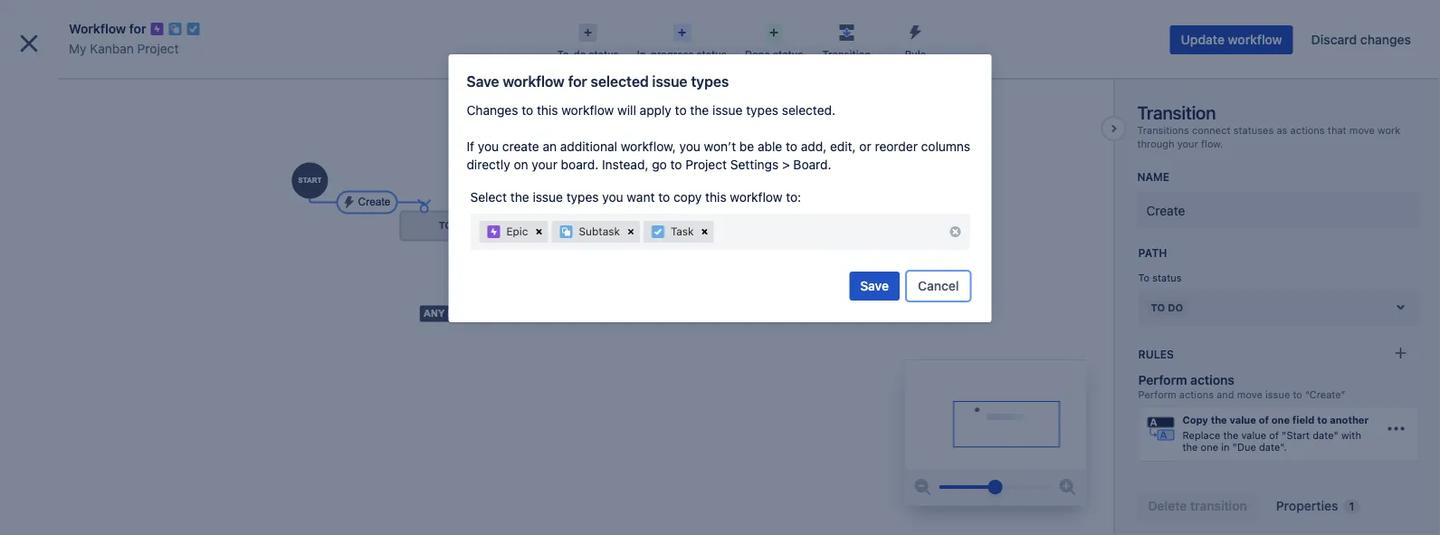Task type: locate. For each thing, give the bounding box(es) containing it.
won't
[[704, 139, 736, 154]]

to-do status
[[557, 48, 619, 60]]

0 horizontal spatial types
[[566, 190, 599, 205]]

for up my kanban project
[[129, 21, 146, 36]]

value
[[1230, 414, 1256, 426], [1242, 430, 1267, 441]]

instead,
[[602, 157, 649, 172]]

1 vertical spatial for
[[568, 73, 587, 90]]

create
[[670, 17, 710, 32], [1146, 203, 1185, 218]]

>
[[782, 157, 790, 172]]

clear image right epic
[[532, 225, 546, 239]]

"start
[[1282, 430, 1310, 441]]

issue up copy the value of one field to another replace the value of "start date" with the one in "due date".
[[1266, 389, 1290, 401]]

1 horizontal spatial clear image
[[624, 225, 638, 239]]

transition up transitions on the top of the page
[[1137, 101, 1216, 123]]

types down board. at the top of page
[[566, 190, 599, 205]]

to
[[522, 103, 533, 118], [675, 103, 687, 118], [786, 139, 798, 154], [670, 157, 682, 172], [658, 190, 670, 205], [1293, 389, 1303, 401], [1317, 414, 1327, 426]]

workflow down save workflow for selected issue types
[[562, 103, 614, 118]]

clear image left task image
[[624, 225, 638, 239]]

1 horizontal spatial project
[[686, 157, 727, 172]]

1 vertical spatial of
[[1269, 430, 1279, 441]]

workflow down settings
[[730, 190, 783, 205]]

my kanban project
[[69, 41, 179, 56]]

to right "want"
[[658, 190, 670, 205]]

0 vertical spatial transition
[[823, 48, 871, 60]]

cancel button
[[907, 272, 970, 301]]

actions up and
[[1191, 373, 1235, 388]]

in-progress status
[[637, 48, 727, 60]]

1 vertical spatial transition
[[1137, 101, 1216, 123]]

1 vertical spatial create
[[1146, 203, 1185, 218]]

save for save
[[860, 278, 889, 293]]

discard changes
[[1311, 32, 1411, 47]]

1 vertical spatial to
[[1151, 302, 1165, 313]]

subtask
[[579, 225, 620, 238]]

1 horizontal spatial transition
[[1137, 101, 1216, 123]]

1 horizontal spatial save
[[860, 278, 889, 293]]

status right the done
[[773, 48, 803, 60]]

0 vertical spatial save
[[467, 73, 499, 90]]

project down won't
[[686, 157, 727, 172]]

transition inside popup button
[[823, 48, 871, 60]]

clear image
[[948, 225, 963, 239]]

the
[[690, 103, 709, 118], [510, 190, 529, 205], [1211, 414, 1227, 426], [1223, 430, 1239, 441], [1183, 442, 1198, 453]]

to up date"
[[1317, 414, 1327, 426]]

0 horizontal spatial to
[[1138, 272, 1150, 284]]

project inside transition dialog
[[137, 41, 179, 56]]

this right copy
[[705, 190, 727, 205]]

transition up selected.
[[823, 48, 871, 60]]

perform
[[1138, 373, 1187, 388], [1138, 389, 1177, 401]]

to right apply
[[675, 103, 687, 118]]

actions
[[1290, 124, 1325, 136], [1191, 373, 1235, 388], [1179, 389, 1214, 401]]

create inside transition dialog
[[1146, 203, 1185, 218]]

types up able at right
[[746, 103, 779, 118]]

your down an
[[532, 157, 558, 172]]

the up won't
[[690, 103, 709, 118]]

issue up subtask image
[[533, 190, 563, 205]]

2 horizontal spatial you
[[679, 139, 701, 154]]

epic image
[[487, 225, 501, 239]]

as
[[1277, 124, 1288, 136]]

0 vertical spatial move
[[1349, 124, 1375, 136]]

select
[[470, 190, 507, 205]]

to right go
[[670, 157, 682, 172]]

save up 'changes'
[[467, 73, 499, 90]]

the inside changes to this workflow will apply to the issue types selected. if you create an additional workflow, you won't be able to add, edit, or reorder columns directly on your board. instead, go to project settings > board.
[[690, 103, 709, 118]]

1 clear image from the left
[[532, 225, 546, 239]]

this up an
[[537, 103, 558, 118]]

1 vertical spatial project
[[686, 157, 727, 172]]

transition
[[823, 48, 871, 60], [1137, 101, 1216, 123]]

0 horizontal spatial your
[[532, 157, 558, 172]]

0 horizontal spatial project
[[137, 41, 179, 56]]

your
[[1177, 138, 1198, 150], [532, 157, 558, 172]]

status inside 'popup button'
[[773, 48, 803, 60]]

go
[[652, 157, 667, 172]]

move
[[1349, 124, 1375, 136], [1237, 389, 1263, 401]]

1 vertical spatial save
[[860, 278, 889, 293]]

1 vertical spatial this
[[705, 190, 727, 205]]

workflow inside changes to this workflow will apply to the issue types selected. if you create an additional workflow, you won't be able to add, edit, or reorder columns directly on your board. instead, go to project settings > board.
[[562, 103, 614, 118]]

on
[[514, 157, 528, 172]]

2 vertical spatial actions
[[1179, 389, 1214, 401]]

1 vertical spatial types
[[746, 103, 779, 118]]

open image
[[1390, 296, 1412, 318]]

create down name
[[1146, 203, 1185, 218]]

reorder
[[875, 139, 918, 154]]

task
[[671, 225, 694, 238]]

1 vertical spatial actions
[[1191, 373, 1235, 388]]

1 horizontal spatial this
[[705, 190, 727, 205]]

0 vertical spatial your
[[1177, 138, 1198, 150]]

to do
[[1151, 302, 1183, 313]]

0 horizontal spatial you
[[478, 139, 499, 154]]

to left do
[[1151, 302, 1165, 313]]

0 vertical spatial one
[[1272, 414, 1290, 426]]

actions up copy at the bottom of page
[[1179, 389, 1214, 401]]

1 horizontal spatial of
[[1269, 430, 1279, 441]]

clear image for epic
[[532, 225, 546, 239]]

0 horizontal spatial this
[[537, 103, 558, 118]]

your left flow.
[[1177, 138, 1198, 150]]

0 vertical spatial to
[[1138, 272, 1150, 284]]

to right 'changes'
[[522, 103, 533, 118]]

the up replace
[[1211, 414, 1227, 426]]

0 vertical spatial actions
[[1290, 124, 1325, 136]]

transitions
[[1137, 124, 1189, 136]]

task image
[[651, 225, 665, 239]]

transition for transition transitions connect statuses as actions that move work through your flow.
[[1137, 101, 1216, 123]]

status down path
[[1153, 272, 1182, 284]]

1 horizontal spatial one
[[1272, 414, 1290, 426]]

0 horizontal spatial transition
[[823, 48, 871, 60]]

1 horizontal spatial move
[[1349, 124, 1375, 136]]

create up in-progress status
[[670, 17, 710, 32]]

save for save workflow for selected issue types
[[467, 73, 499, 90]]

project
[[137, 41, 179, 56], [686, 157, 727, 172]]

actions inside transition transitions connect statuses as actions that move work through your flow.
[[1290, 124, 1325, 136]]

in-progress status button
[[628, 18, 736, 62]]

transition transitions connect statuses as actions that move work through your flow.
[[1137, 101, 1401, 150]]

issue up won't
[[712, 103, 743, 118]]

one down replace
[[1201, 442, 1218, 453]]

1 horizontal spatial to
[[1151, 302, 1165, 313]]

one
[[1272, 414, 1290, 426], [1201, 442, 1218, 453]]

create button
[[659, 10, 721, 39]]

save workflow for selected issue types
[[467, 73, 729, 90]]

add rule image
[[1394, 346, 1408, 360]]

project right kanban
[[137, 41, 179, 56]]

status right do
[[589, 48, 619, 60]]

save left cancel
[[860, 278, 889, 293]]

you left won't
[[679, 139, 701, 154]]

move right that
[[1349, 124, 1375, 136]]

2 horizontal spatial types
[[746, 103, 779, 118]]

for down do
[[568, 73, 587, 90]]

in
[[1221, 442, 1230, 453]]

0 vertical spatial project
[[137, 41, 179, 56]]

rules
[[1138, 348, 1174, 360]]

that
[[1328, 124, 1347, 136]]

to down path
[[1138, 272, 1150, 284]]

0 vertical spatial create
[[670, 17, 710, 32]]

move right and
[[1237, 389, 1263, 401]]

1 horizontal spatial your
[[1177, 138, 1198, 150]]

save button
[[849, 272, 900, 301]]

save
[[467, 73, 499, 90], [860, 278, 889, 293]]

issue inside "perform actions perform actions and move issue to "create""
[[1266, 389, 1290, 401]]

types down in-progress status
[[691, 73, 729, 90]]

1 vertical spatial move
[[1237, 389, 1263, 401]]

copy the value of one field to another replace the value of "start date" with the one in "due date".
[[1183, 414, 1369, 453]]

clear image
[[532, 225, 546, 239], [624, 225, 638, 239]]

this
[[537, 103, 558, 118], [705, 190, 727, 205]]

one up the "start
[[1272, 414, 1290, 426]]

primary element
[[11, 0, 1096, 50]]

0 horizontal spatial move
[[1237, 389, 1263, 401]]

1 vertical spatial your
[[532, 157, 558, 172]]

the right select at the top of page
[[510, 190, 529, 205]]

issue
[[652, 73, 688, 90], [712, 103, 743, 118], [533, 190, 563, 205], [1266, 389, 1290, 401]]

1 horizontal spatial for
[[568, 73, 587, 90]]

0 vertical spatial perform
[[1138, 373, 1187, 388]]

2 clear image from the left
[[624, 225, 638, 239]]

workflow right update
[[1228, 32, 1282, 47]]

connect
[[1192, 124, 1231, 136]]

you right if
[[478, 139, 499, 154]]

date"
[[1313, 430, 1339, 441]]

0 vertical spatial this
[[537, 103, 558, 118]]

0 vertical spatial for
[[129, 21, 146, 36]]

status
[[589, 48, 619, 60], [697, 48, 727, 60], [773, 48, 803, 60], [1153, 272, 1182, 284]]

0 horizontal spatial one
[[1201, 442, 1218, 453]]

0 horizontal spatial for
[[129, 21, 146, 36]]

close workflow editor image
[[14, 29, 43, 58]]

this inside changes to this workflow will apply to the issue types selected. if you create an additional workflow, you won't be able to add, edit, or reorder columns directly on your board. instead, go to project settings > board.
[[537, 103, 558, 118]]

you left "want"
[[602, 190, 623, 205]]

1 horizontal spatial create
[[1146, 203, 1185, 218]]

to inside "perform actions perform actions and move issue to "create""
[[1293, 389, 1303, 401]]

zoom out image
[[912, 476, 934, 498]]

1 vertical spatial perform
[[1138, 389, 1177, 401]]

save inside button
[[860, 278, 889, 293]]

workflow inside button
[[1228, 32, 1282, 47]]

additional
[[560, 139, 617, 154]]

1 horizontal spatial types
[[691, 73, 729, 90]]

0 horizontal spatial create
[[670, 17, 710, 32]]

0 vertical spatial types
[[691, 73, 729, 90]]

2 perform from the top
[[1138, 389, 1177, 401]]

you
[[478, 139, 499, 154], [679, 139, 701, 154], [602, 190, 623, 205]]

workflow
[[1228, 32, 1282, 47], [503, 73, 565, 90], [562, 103, 614, 118], [730, 190, 783, 205]]

0 horizontal spatial of
[[1259, 414, 1269, 426]]

0 horizontal spatial save
[[467, 73, 499, 90]]

save workflow for selected issue types dialog
[[449, 54, 992, 322]]

workflow down to-
[[503, 73, 565, 90]]

want
[[627, 190, 655, 205]]

1 vertical spatial one
[[1201, 442, 1218, 453]]

transition inside transition transitions connect statuses as actions that move work through your flow.
[[1137, 101, 1216, 123]]

of
[[1259, 414, 1269, 426], [1269, 430, 1279, 441]]

to inside to status element
[[1151, 302, 1165, 313]]

if
[[467, 139, 474, 154]]

transition for transition
[[823, 48, 871, 60]]

group
[[7, 264, 210, 361], [7, 264, 210, 312], [7, 312, 210, 361]]

cancel
[[918, 278, 959, 293]]

actions right as
[[1290, 124, 1325, 136]]

epic
[[506, 225, 528, 238]]

to up field
[[1293, 389, 1303, 401]]

field
[[1292, 414, 1315, 426]]

0 horizontal spatial clear image
[[532, 225, 546, 239]]

for inside dialog
[[568, 73, 587, 90]]

select the issue types you want to copy this workflow to:
[[470, 190, 801, 205]]

able
[[758, 139, 782, 154]]

will
[[617, 103, 636, 118]]

move inside "perform actions perform actions and move issue to "create""
[[1237, 389, 1263, 401]]

jira software image
[[47, 14, 169, 36], [47, 14, 169, 36]]

update
[[1181, 32, 1225, 47]]



Task type: vqa. For each thing, say whether or not it's contained in the screenshot.
'an'
yes



Task type: describe. For each thing, give the bounding box(es) containing it.
discard changes button
[[1301, 25, 1422, 54]]

selected
[[591, 73, 649, 90]]

issue down progress
[[652, 73, 688, 90]]

project inside changes to this workflow will apply to the issue types selected. if you create an additional workflow, you won't be able to add, edit, or reorder columns directly on your board. instead, go to project settings > board.
[[686, 157, 727, 172]]

"due
[[1233, 442, 1256, 453]]

update workflow button
[[1170, 25, 1293, 54]]

your inside transition transitions connect statuses as actions that move work through your flow.
[[1177, 138, 1198, 150]]

columns
[[921, 139, 971, 154]]

apply
[[640, 103, 672, 118]]

done status
[[745, 48, 803, 60]]

to for to do
[[1151, 302, 1165, 313]]

1 horizontal spatial you
[[602, 190, 623, 205]]

for inside transition dialog
[[129, 21, 146, 36]]

to-
[[557, 48, 574, 60]]

progress
[[651, 48, 694, 60]]

clear image for subtask
[[624, 225, 638, 239]]

properties
[[1276, 498, 1338, 513]]

move inside transition transitions connect statuses as actions that move work through your flow.
[[1349, 124, 1375, 136]]

transition button
[[812, 18, 881, 62]]

workflow for
[[69, 21, 146, 36]]

selected.
[[782, 103, 836, 118]]

and
[[1217, 389, 1234, 401]]

copy
[[673, 190, 702, 205]]

directly
[[467, 157, 510, 172]]

0 vertical spatial value
[[1230, 414, 1256, 426]]

changes to this workflow will apply to the issue types selected. if you create an additional workflow, you won't be able to add, edit, or reorder columns directly on your board. instead, go to project settings > board.
[[467, 103, 971, 172]]

my
[[69, 41, 86, 56]]

rule button
[[881, 18, 950, 62]]

settings
[[730, 157, 779, 172]]

create banner
[[0, 0, 1440, 51]]

do
[[1168, 302, 1183, 313]]

you're in the workflow viewfinder, use the arrow keys to move it element
[[905, 360, 1086, 469]]

subtask image
[[559, 225, 573, 239]]

do
[[574, 48, 586, 60]]

flow.
[[1201, 138, 1223, 150]]

statuses
[[1234, 124, 1274, 136]]

changes
[[1360, 32, 1411, 47]]

zoom in image
[[1057, 476, 1079, 498]]

work
[[1378, 124, 1401, 136]]

issue inside changes to this workflow will apply to the issue types selected. if you create an additional workflow, you won't be able to add, edit, or reorder columns directly on your board. instead, go to project settings > board.
[[712, 103, 743, 118]]

another
[[1330, 414, 1369, 426]]

1 vertical spatial value
[[1242, 430, 1267, 441]]

board.
[[561, 157, 599, 172]]

transition dialog
[[0, 0, 1440, 535]]

status down create "button"
[[697, 48, 727, 60]]

workflow,
[[621, 139, 676, 154]]

an
[[543, 139, 557, 154]]

update workflow
[[1181, 32, 1282, 47]]

to up > on the top right of page
[[786, 139, 798, 154]]

Search field
[[1096, 10, 1277, 39]]

date".
[[1259, 442, 1287, 453]]

done
[[745, 48, 770, 60]]

0 vertical spatial of
[[1259, 414, 1269, 426]]

perform actions perform actions and move issue to "create"
[[1138, 373, 1346, 401]]

changes
[[467, 103, 518, 118]]

to inside copy the value of one field to another replace the value of "start date" with the one in "due date".
[[1317, 414, 1327, 426]]

add,
[[801, 139, 827, 154]]

replace
[[1183, 430, 1220, 441]]

rule
[[905, 48, 926, 60]]

clear image
[[698, 225, 712, 239]]

types inside changes to this workflow will apply to the issue types selected. if you create an additional workflow, you won't be able to add, edit, or reorder columns directly on your board. instead, go to project settings > board.
[[746, 103, 779, 118]]

with
[[1342, 430, 1361, 441]]

to status element
[[1138, 289, 1419, 325]]

to status
[[1138, 272, 1182, 284]]

name
[[1137, 171, 1170, 183]]

through
[[1137, 138, 1175, 150]]

"create"
[[1305, 389, 1346, 401]]

2 vertical spatial types
[[566, 190, 599, 205]]

kanban
[[90, 41, 134, 56]]

your inside changes to this workflow will apply to the issue types selected. if you create an additional workflow, you won't be able to add, edit, or reorder columns directly on your board. instead, go to project settings > board.
[[532, 157, 558, 172]]

the up "in"
[[1223, 430, 1239, 441]]

to-do status button
[[548, 18, 628, 62]]

discard
[[1311, 32, 1357, 47]]

path
[[1138, 247, 1167, 259]]

1 perform from the top
[[1138, 373, 1187, 388]]

1
[[1349, 500, 1355, 513]]

to:
[[786, 190, 801, 205]]

create inside "button"
[[670, 17, 710, 32]]

be
[[740, 139, 754, 154]]

to for to status
[[1138, 272, 1150, 284]]

the down replace
[[1183, 442, 1198, 453]]

board.
[[793, 157, 832, 172]]

done status button
[[736, 18, 812, 62]]

create
[[502, 139, 539, 154]]

edit,
[[830, 139, 856, 154]]

Zoom level range field
[[939, 469, 1051, 505]]

workflow
[[69, 21, 126, 36]]

copy
[[1183, 414, 1208, 426]]

my kanban project link
[[69, 38, 179, 60]]

or
[[859, 139, 871, 154]]

in-
[[637, 48, 651, 60]]



